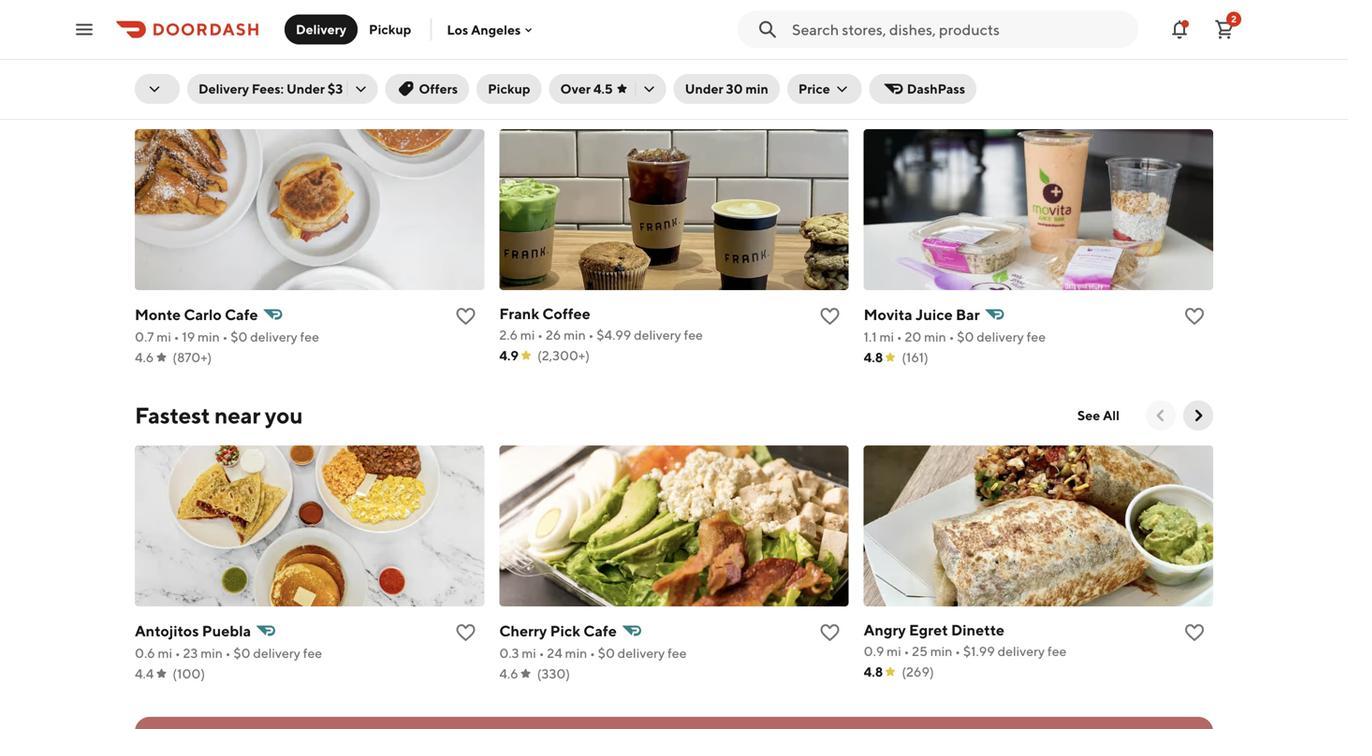 Task type: locate. For each thing, give the bounding box(es) containing it.
mi right 1.1
[[880, 329, 894, 345]]

1 vertical spatial 4.6
[[499, 666, 518, 682]]

delivery left fees:
[[199, 81, 249, 96]]

coffee
[[542, 305, 591, 323]]

4.6 for cherry pick cafe
[[499, 666, 518, 682]]

next button of carousel image
[[1189, 406, 1208, 425]]

fee inside angry egret dinette 0.9 mi • 25 min • $1.99 delivery fee
[[1048, 644, 1067, 659]]

0.6
[[135, 646, 155, 661]]

0 vertical spatial 4.8
[[135, 33, 154, 49]]

mi for 1.1 mi • 20 min • $​0 delivery fee
[[880, 329, 894, 345]]

mi right 0.7
[[157, 329, 171, 345]]

$​0 for movita juice bar
[[957, 329, 974, 345]]

1 horizontal spatial under
[[685, 81, 724, 96]]

(2,300+)
[[537, 348, 590, 363]]

fee inside frank coffee 2.6 mi • 26 min • $4.99 delivery fee
[[684, 327, 703, 343]]

1 horizontal spatial pickup button
[[477, 74, 542, 104]]

mi inside angry egret dinette 0.9 mi • 25 min • $1.99 delivery fee
[[887, 644, 901, 659]]

• left 16
[[170, 13, 175, 28]]

click to add this store to your saved list image for angry egret dinette
[[1184, 622, 1206, 644]]

cafe
[[225, 306, 258, 324], [584, 622, 617, 640]]

pickup button left los
[[358, 15, 423, 44]]

$1.99
[[963, 644, 995, 659]]

4.6 for monte carlo cafe
[[135, 350, 154, 365]]

1 horizontal spatial click to add this store to your saved list image
[[819, 305, 841, 328]]

movita juice bar
[[864, 306, 980, 324]]

0 horizontal spatial cafe
[[225, 306, 258, 324]]

0 horizontal spatial click to add this store to your saved list image
[[454, 305, 477, 328]]

fee for 0.3 mi • 24 min • $​0 delivery fee
[[668, 646, 687, 661]]

pickup
[[369, 22, 411, 37], [488, 81, 530, 96]]

1 horizontal spatial click to add this store to your saved list image
[[819, 622, 841, 644]]

delivery for 0.6 mi • 23 min • $​0 delivery fee
[[253, 646, 300, 661]]

pickup button down angeles
[[477, 74, 542, 104]]

2 horizontal spatial click to add this store to your saved list image
[[1184, 622, 1206, 644]]

• left $1.99
[[955, 644, 961, 659]]

4.8
[[135, 33, 154, 49], [864, 350, 883, 365], [864, 664, 883, 680]]

delivery
[[265, 13, 312, 28], [634, 327, 681, 343], [250, 329, 298, 345], [977, 329, 1024, 345], [998, 644, 1045, 659], [253, 646, 300, 661], [618, 646, 665, 661]]

2.6
[[499, 327, 518, 343]]

min
[[193, 13, 216, 28], [746, 81, 769, 96], [564, 327, 586, 343], [198, 329, 220, 345], [924, 329, 946, 345], [930, 644, 953, 659], [201, 646, 223, 661], [565, 646, 587, 661]]

mi for 0.6 mi • 23 min • $​0 delivery fee
[[158, 646, 172, 661]]

$​0 for cherry pick cafe
[[598, 646, 615, 661]]

delivery button
[[285, 15, 358, 44]]

0 horizontal spatial pickup button
[[358, 15, 423, 44]]

0.9
[[864, 644, 884, 659]]

4.8 down "1.7"
[[135, 33, 154, 49]]

• left 20
[[897, 329, 902, 345]]

click to add this store to your saved list image for monte carlo cafe
[[454, 305, 477, 328]]

carlo
[[184, 306, 222, 324]]

0 horizontal spatial 4.6
[[135, 350, 154, 365]]

angry egret dinette 0.9 mi • 25 min • $1.99 delivery fee
[[864, 621, 1067, 659]]

0.7
[[135, 329, 154, 345]]

• left 23
[[175, 646, 180, 661]]

under 30 min
[[685, 81, 769, 96]]

under left 30
[[685, 81, 724, 96]]

los
[[447, 22, 468, 37]]

antojitos
[[135, 622, 199, 640]]

1 vertical spatial pickup
[[488, 81, 530, 96]]

0 horizontal spatial delivery
[[199, 81, 249, 96]]

delivery for 1.7 mi • 16 min • $0.99 delivery fee
[[265, 13, 312, 28]]

19
[[182, 329, 195, 345]]

4.8 down 1.1
[[864, 350, 883, 365]]

20
[[905, 329, 922, 345]]

1 vertical spatial delivery
[[199, 81, 249, 96]]

delivery inside angry egret dinette 0.9 mi • 25 min • $1.99 delivery fee
[[998, 644, 1045, 659]]

delivery up $3
[[296, 22, 347, 37]]

0 horizontal spatial under
[[286, 81, 325, 96]]

0.7 mi • 19 min • $​0 delivery fee
[[135, 329, 319, 345]]

• down puebla
[[225, 646, 231, 661]]

0 vertical spatial pickup button
[[358, 15, 423, 44]]

min right 19 in the left top of the page
[[198, 329, 220, 345]]

• down the juice
[[949, 329, 955, 345]]

Store search: begin typing to search for stores available on DoorDash text field
[[792, 19, 1127, 40]]

delivery right $0.99
[[265, 13, 312, 28]]

delivery right 23
[[253, 646, 300, 661]]

cafe up 0.7 mi • 19 min • $​0 delivery fee
[[225, 306, 258, 324]]

1 horizontal spatial cafe
[[584, 622, 617, 640]]

0 vertical spatial cafe
[[225, 306, 258, 324]]

under
[[286, 81, 325, 96], [685, 81, 724, 96]]

•
[[170, 13, 175, 28], [218, 13, 224, 28], [538, 327, 543, 343], [589, 327, 594, 343], [174, 329, 179, 345], [222, 329, 228, 345], [897, 329, 902, 345], [949, 329, 955, 345], [904, 644, 910, 659], [955, 644, 961, 659], [175, 646, 180, 661], [225, 646, 231, 661], [539, 646, 544, 661], [590, 646, 595, 661]]

fee for 1.1 mi • 20 min • $​0 delivery fee
[[1027, 329, 1046, 345]]

frank
[[499, 305, 539, 323]]

click to add this store to your saved list image
[[819, 305, 841, 328], [454, 622, 477, 644], [1184, 622, 1206, 644]]

$​0 down puebla
[[233, 646, 251, 661]]

min right 26
[[564, 327, 586, 343]]

min right 30
[[746, 81, 769, 96]]

dashpass
[[907, 81, 965, 96]]

2 under from the left
[[685, 81, 724, 96]]

cafe up "0.3 mi • 24 min • $​0 delivery fee"
[[584, 622, 617, 640]]

1 horizontal spatial pickup
[[488, 81, 530, 96]]

1 horizontal spatial delivery
[[296, 22, 347, 37]]

mi right "1.7"
[[152, 13, 167, 28]]

1 vertical spatial 4.8
[[864, 350, 883, 365]]

1 under from the left
[[286, 81, 325, 96]]

click to add this store to your saved list image for frank coffee
[[819, 305, 841, 328]]

mi for 1.7 mi • 16 min • $0.99 delivery fee
[[152, 13, 167, 28]]

0.6 mi • 23 min • $​0 delivery fee
[[135, 646, 322, 661]]

• left $4.99
[[589, 327, 594, 343]]

pickup left los
[[369, 22, 411, 37]]

2 button
[[1206, 11, 1243, 48]]

all
[[1103, 408, 1120, 423]]

2 horizontal spatial click to add this store to your saved list image
[[1184, 305, 1206, 328]]

delivery up the you
[[250, 329, 298, 345]]

• left 24
[[539, 646, 544, 661]]

juice
[[916, 306, 953, 324]]

$​0 down bar in the top of the page
[[957, 329, 974, 345]]

angry
[[864, 621, 906, 639]]

4.5
[[594, 81, 613, 96]]

cafe for monte carlo cafe
[[225, 306, 258, 324]]

min right '25'
[[930, 644, 953, 659]]

most popular local restaurants
[[135, 86, 447, 112]]

delivery right $4.99
[[634, 327, 681, 343]]

16
[[178, 13, 191, 28]]

egret
[[909, 621, 948, 639]]

4.6 down the 0.3
[[499, 666, 518, 682]]

4.8 down 0.9
[[864, 664, 883, 680]]

fee for 0.7 mi • 19 min • $​0 delivery fee
[[300, 329, 319, 345]]

1.1 mi • 20 min • $​0 delivery fee
[[864, 329, 1046, 345]]

dinette
[[951, 621, 1005, 639]]

pickup button
[[358, 15, 423, 44], [477, 74, 542, 104]]

• down monte carlo cafe
[[222, 329, 228, 345]]

mi right 0.9
[[887, 644, 901, 659]]

0 vertical spatial delivery
[[296, 22, 347, 37]]

delivery right 24
[[618, 646, 665, 661]]

frank coffee 2.6 mi • 26 min • $4.99 delivery fee
[[499, 305, 703, 343]]

4.6 down 0.7
[[135, 350, 154, 365]]

delivery inside delivery button
[[296, 22, 347, 37]]

mi right 2.6
[[520, 327, 535, 343]]

0 horizontal spatial click to add this store to your saved list image
[[454, 622, 477, 644]]

delivery down bar in the top of the page
[[977, 329, 1024, 345]]

fastest near you link
[[135, 401, 303, 431]]

cafe for cherry pick cafe
[[584, 622, 617, 640]]

4.8 for antojitos puebla
[[864, 664, 883, 680]]

mi right the 0.3
[[522, 646, 536, 661]]

(330)
[[537, 666, 570, 682]]

1 horizontal spatial 4.6
[[499, 666, 518, 682]]

min right 23
[[201, 646, 223, 661]]

notification bell image
[[1169, 18, 1191, 41]]

$​0
[[231, 329, 248, 345], [957, 329, 974, 345], [233, 646, 251, 661], [598, 646, 615, 661]]

local
[[276, 86, 325, 112]]

delivery inside frank coffee 2.6 mi • 26 min • $4.99 delivery fee
[[634, 327, 681, 343]]

mi inside frank coffee 2.6 mi • 26 min • $4.99 delivery fee
[[520, 327, 535, 343]]

pick
[[550, 622, 581, 640]]

0 vertical spatial 4.6
[[135, 350, 154, 365]]

$​0 down monte carlo cafe
[[231, 329, 248, 345]]

delivery right $1.99
[[998, 644, 1045, 659]]

fastest near you
[[135, 402, 303, 429]]

los angeles button
[[447, 22, 536, 37]]

0 horizontal spatial pickup
[[369, 22, 411, 37]]

fee
[[315, 13, 334, 28], [684, 327, 703, 343], [300, 329, 319, 345], [1027, 329, 1046, 345], [1048, 644, 1067, 659], [303, 646, 322, 661], [668, 646, 687, 661]]

4.6
[[135, 350, 154, 365], [499, 666, 518, 682]]

previous button of carousel image
[[1152, 406, 1170, 425]]

under left $3
[[286, 81, 325, 96]]

fees:
[[252, 81, 284, 96]]

$​0 right 24
[[598, 646, 615, 661]]

mi right 0.6
[[158, 646, 172, 661]]

click to add this store to your saved list image
[[454, 305, 477, 328], [1184, 305, 1206, 328], [819, 622, 841, 644]]

delivery fees: under $3
[[199, 81, 343, 96]]

1 vertical spatial cafe
[[584, 622, 617, 640]]

delivery
[[296, 22, 347, 37], [199, 81, 249, 96]]

min inside angry egret dinette 0.9 mi • 25 min • $1.99 delivery fee
[[930, 644, 953, 659]]

pickup down angeles
[[488, 81, 530, 96]]

0 vertical spatial pickup
[[369, 22, 411, 37]]

mi
[[152, 13, 167, 28], [520, 327, 535, 343], [157, 329, 171, 345], [880, 329, 894, 345], [887, 644, 901, 659], [158, 646, 172, 661], [522, 646, 536, 661]]

2 vertical spatial 4.8
[[864, 664, 883, 680]]

offers
[[419, 81, 458, 96]]



Task type: vqa. For each thing, say whether or not it's contained in the screenshot.
local
yes



Task type: describe. For each thing, give the bounding box(es) containing it.
25
[[912, 644, 928, 659]]

delivery for delivery
[[296, 22, 347, 37]]

delivery for delivery fees: under $3
[[199, 81, 249, 96]]

1 items, open order cart image
[[1214, 18, 1236, 41]]

1.1
[[864, 329, 877, 345]]

4.8 for monte carlo cafe
[[864, 350, 883, 365]]

30
[[726, 81, 743, 96]]

26
[[546, 327, 561, 343]]

24
[[547, 646, 563, 661]]

restaurants
[[329, 86, 447, 112]]

(100)
[[173, 666, 205, 682]]

offers button
[[385, 74, 469, 104]]

4.9
[[499, 348, 519, 363]]

fee for 0.6 mi • 23 min • $​0 delivery fee
[[303, 646, 322, 661]]

see
[[1078, 408, 1100, 423]]

mi for 0.7 mi • 19 min • $​0 delivery fee
[[157, 329, 171, 345]]

most popular local restaurants link
[[135, 84, 447, 114]]

price button
[[787, 74, 862, 104]]

movita
[[864, 306, 913, 324]]

$0.99
[[226, 13, 262, 28]]

min right 24
[[565, 646, 587, 661]]

delivery for 1.1 mi • 20 min • $​0 delivery fee
[[977, 329, 1024, 345]]

$​0 for monte carlo cafe
[[231, 329, 248, 345]]

2
[[1231, 14, 1237, 24]]

(161)
[[902, 350, 929, 365]]

cherry pick cafe
[[499, 622, 617, 640]]

most
[[135, 86, 188, 112]]

see all
[[1078, 408, 1120, 423]]

puebla
[[202, 622, 251, 640]]

• right 24
[[590, 646, 595, 661]]

fastest
[[135, 402, 210, 429]]

click to add this store to your saved list image for movita juice bar
[[1184, 305, 1206, 328]]

(870+)
[[173, 350, 212, 365]]

bar
[[956, 306, 980, 324]]

4.4
[[135, 666, 154, 682]]

angeles
[[471, 22, 521, 37]]

(16,200+)
[[173, 33, 231, 49]]

cherry
[[499, 622, 547, 640]]

min right 20
[[924, 329, 946, 345]]

1.7 mi • 16 min • $0.99 delivery fee
[[135, 13, 334, 28]]

dashpass button
[[870, 74, 977, 104]]

• left 26
[[538, 327, 543, 343]]

monte
[[135, 306, 181, 324]]

near
[[215, 402, 260, 429]]

over 4.5
[[560, 81, 613, 96]]

• left 19 in the left top of the page
[[174, 329, 179, 345]]

• left $0.99
[[218, 13, 224, 28]]

min inside frank coffee 2.6 mi • 26 min • $4.99 delivery fee
[[564, 327, 586, 343]]

1 vertical spatial pickup button
[[477, 74, 542, 104]]

open menu image
[[73, 18, 96, 41]]

• left '25'
[[904, 644, 910, 659]]

click to add this store to your saved list image for cherry pick cafe
[[819, 622, 841, 644]]

price
[[799, 81, 830, 96]]

antojitos puebla
[[135, 622, 251, 640]]

monte carlo cafe
[[135, 306, 258, 324]]

23
[[183, 646, 198, 661]]

$3
[[328, 81, 343, 96]]

$​0 for antojitos puebla
[[233, 646, 251, 661]]

1.7
[[135, 13, 150, 28]]

under inside "button"
[[685, 81, 724, 96]]

over
[[560, 81, 591, 96]]

min right 16
[[193, 13, 216, 28]]

fee for 1.7 mi • 16 min • $0.99 delivery fee
[[315, 13, 334, 28]]

popular
[[192, 86, 272, 112]]

min inside "button"
[[746, 81, 769, 96]]

los angeles
[[447, 22, 521, 37]]

0.3 mi • 24 min • $​0 delivery fee
[[499, 646, 687, 661]]

over 4.5 button
[[549, 74, 666, 104]]

see all link
[[1066, 401, 1131, 431]]

mi for 0.3 mi • 24 min • $​0 delivery fee
[[522, 646, 536, 661]]

under 30 min button
[[674, 74, 780, 104]]

you
[[265, 402, 303, 429]]

$4.99
[[597, 327, 631, 343]]

delivery for 0.7 mi • 19 min • $​0 delivery fee
[[250, 329, 298, 345]]

delivery for 0.3 mi • 24 min • $​0 delivery fee
[[618, 646, 665, 661]]

0.3
[[499, 646, 519, 661]]

(269)
[[902, 664, 934, 680]]



